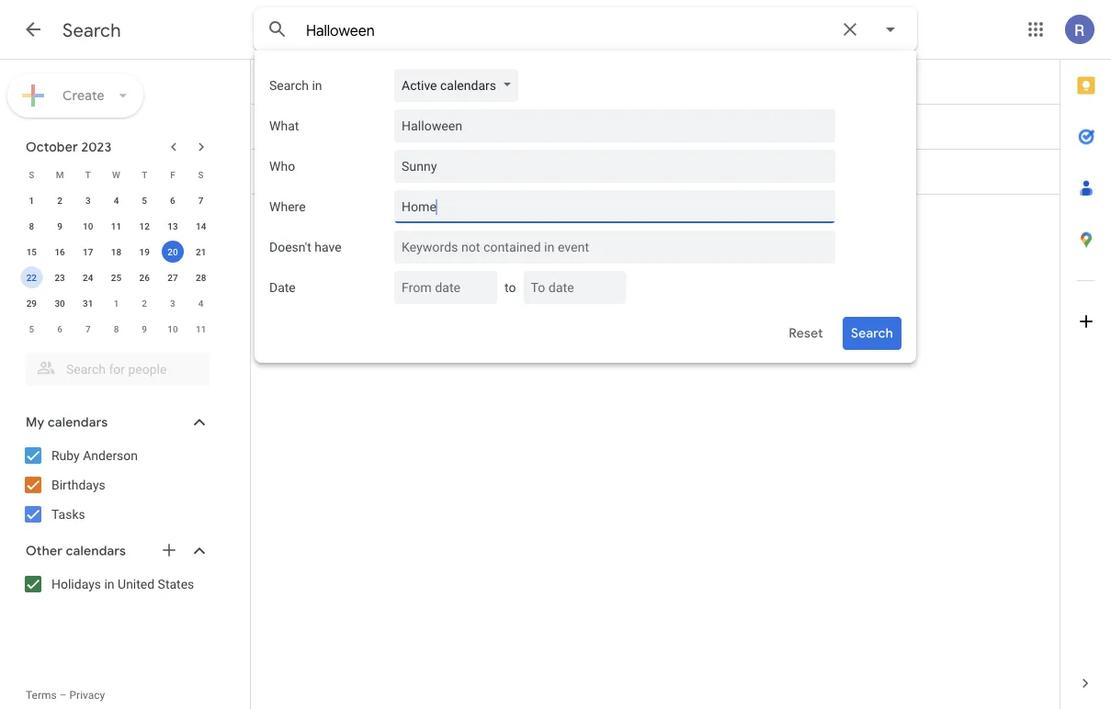 Task type: describe. For each thing, give the bounding box(es) containing it.
calendars for active calendars
[[440, 78, 496, 93]]

24 element
[[77, 267, 99, 289]]

what
[[269, 118, 299, 133]]

28 element
[[190, 267, 212, 289]]

14 element
[[190, 215, 212, 237]]

tasks
[[51, 507, 85, 522]]

states
[[158, 577, 194, 592]]

oct 2023
[[302, 123, 353, 135]]

oct for oct 2023
[[302, 123, 324, 135]]

m
[[56, 169, 64, 180]]

16 element
[[49, 241, 71, 263]]

have
[[315, 240, 342, 255]]

active calendars
[[402, 78, 496, 93]]

10 for the 10 element in the left top of the page
[[83, 221, 93, 232]]

all for oct 2023
[[439, 119, 453, 134]]

november 8 element
[[105, 318, 127, 340]]

date
[[269, 280, 296, 295]]

cell for 2023
[[586, 112, 1051, 142]]

21 element
[[190, 241, 212, 263]]

calendars for my calendars
[[48, 415, 108, 431]]

search for search in
[[269, 78, 309, 93]]

Enter a location or room text field
[[402, 190, 821, 223]]

november 6 element
[[49, 318, 71, 340]]

doesn't have
[[269, 240, 342, 255]]

in for search
[[312, 78, 322, 93]]

add other calendars image
[[160, 542, 178, 560]]

holidays in united states
[[51, 577, 194, 592]]

0 horizontal spatial 7
[[85, 324, 91, 335]]

november 10 element
[[162, 318, 184, 340]]

all day for oct 2023
[[439, 119, 477, 134]]

26
[[139, 272, 150, 283]]

11 for "11" element
[[111, 221, 122, 232]]

who
[[269, 159, 295, 174]]

1 vertical spatial 1
[[114, 298, 119, 309]]

22
[[26, 272, 37, 283]]

Search text field
[[306, 21, 828, 40]]

19
[[139, 246, 150, 257]]

f
[[170, 169, 175, 180]]

search heading
[[63, 18, 121, 42]]

26 element
[[133, 267, 156, 289]]

terms – privacy
[[26, 690, 105, 702]]

row containing s
[[17, 162, 215, 188]]

create button
[[7, 74, 143, 118]]

united
[[118, 577, 155, 592]]

1 horizontal spatial 4
[[198, 298, 204, 309]]

other
[[26, 543, 63, 560]]

3 all day from the top
[[439, 164, 477, 180]]

0 vertical spatial 2
[[57, 195, 62, 206]]

grid containing 31
[[251, 60, 1060, 198]]

18
[[111, 246, 122, 257]]

row containing 1
[[17, 188, 215, 213]]

16
[[55, 246, 65, 257]]

31 up who
[[270, 116, 289, 137]]

29 element
[[21, 292, 43, 314]]

create
[[63, 87, 105, 104]]

row containing 15
[[17, 239, 215, 265]]

row containing 22
[[17, 265, 215, 291]]

10 for the november 10 element
[[168, 324, 178, 335]]

search in
[[269, 78, 322, 93]]

1 horizontal spatial 5
[[142, 195, 147, 206]]

31 inside "element"
[[83, 298, 93, 309]]

november 9 element
[[133, 318, 156, 340]]

3 all from the top
[[439, 164, 453, 180]]

24
[[83, 272, 93, 283]]

w
[[112, 169, 120, 180]]

active
[[402, 78, 437, 93]]

30
[[55, 298, 65, 309]]

11 element
[[105, 215, 127, 237]]

28
[[196, 272, 206, 283]]

3 inside "element"
[[170, 298, 175, 309]]

november 2 element
[[133, 292, 156, 314]]

october 2023 grid
[[17, 162, 215, 342]]

anderson
[[83, 448, 138, 463]]

30 element
[[49, 292, 71, 314]]

3 31 link from the top
[[264, 155, 297, 188]]

10 element
[[77, 215, 99, 237]]

in for holidays
[[104, 577, 115, 592]]

1 t from the left
[[85, 169, 91, 180]]

20, today element
[[162, 241, 184, 263]]

25
[[111, 272, 122, 283]]

0 vertical spatial 9
[[57, 221, 62, 232]]

12 element
[[133, 215, 156, 237]]

2022
[[327, 78, 353, 90]]

where
[[269, 199, 306, 214]]

0 horizontal spatial 1
[[29, 195, 34, 206]]

halloween
[[586, 164, 646, 180]]

day for 2022
[[456, 74, 477, 89]]

all for oct 2022
[[439, 74, 453, 89]]

calendars for other calendars
[[66, 543, 126, 560]]

november 7 element
[[77, 318, 99, 340]]

go back image
[[22, 18, 44, 40]]

15
[[26, 246, 37, 257]]

2023 for october 2023
[[81, 139, 112, 155]]

ruby
[[51, 448, 80, 463]]

22 cell
[[17, 265, 46, 291]]

0 horizontal spatial 3
[[85, 195, 91, 206]]



Task type: locate. For each thing, give the bounding box(es) containing it.
10 up 17
[[83, 221, 93, 232]]

2 oct from the top
[[302, 123, 324, 135]]

row up 18 element
[[17, 213, 215, 239]]

2 all from the top
[[439, 119, 453, 134]]

31 up 'where'
[[270, 161, 289, 183]]

search up what
[[269, 78, 309, 93]]

row down november 1 element
[[17, 316, 215, 342]]

3 down 27 element
[[170, 298, 175, 309]]

1 vertical spatial 5
[[29, 324, 34, 335]]

search
[[63, 18, 121, 42], [269, 78, 309, 93]]

2 all day cell from the top
[[439, 112, 586, 142]]

oct
[[302, 78, 324, 90], [302, 123, 324, 135]]

1 all day from the top
[[439, 74, 477, 89]]

1 31 row from the top
[[251, 65, 1060, 108]]

31 link up what
[[264, 65, 297, 98]]

all day for oct 2022
[[439, 74, 477, 89]]

0 vertical spatial 31 row
[[251, 65, 1060, 108]]

0 vertical spatial in
[[312, 78, 322, 93]]

3 row from the top
[[17, 213, 215, 239]]

november 1 element
[[105, 292, 127, 314]]

1 vertical spatial 2023
[[81, 139, 112, 155]]

0 vertical spatial 31 link
[[264, 65, 297, 98]]

4 up "11" element
[[114, 195, 119, 206]]

search image
[[259, 11, 296, 48]]

11 down "november 4" element
[[196, 324, 206, 335]]

3 all day cell from the top
[[439, 157, 586, 187]]

1 vertical spatial all day cell
[[439, 112, 586, 142]]

search options image
[[873, 11, 909, 48]]

1 vertical spatial day
[[456, 119, 477, 134]]

doesn't
[[269, 240, 312, 255]]

0 horizontal spatial s
[[29, 169, 34, 180]]

1 vertical spatial 3
[[170, 298, 175, 309]]

5 down 29 element
[[29, 324, 34, 335]]

13
[[168, 221, 178, 232]]

1 vertical spatial search
[[269, 78, 309, 93]]

2 vertical spatial calendars
[[66, 543, 126, 560]]

all day
[[439, 74, 477, 89], [439, 119, 477, 134], [439, 164, 477, 180]]

cell for 2022
[[586, 67, 1051, 97]]

1 all day cell from the top
[[439, 67, 586, 97]]

my calendars button
[[4, 408, 228, 438]]

grid
[[251, 60, 1060, 198]]

row containing 29
[[17, 291, 215, 316]]

row down 25 element on the left top of the page
[[17, 291, 215, 316]]

1 vertical spatial all day
[[439, 119, 477, 134]]

0 vertical spatial all
[[439, 74, 453, 89]]

31 link
[[264, 65, 297, 98], [264, 110, 297, 143], [264, 155, 297, 188]]

22 element
[[21, 267, 43, 289]]

19 element
[[133, 241, 156, 263]]

31 row up keywords contained in event text box
[[251, 65, 1060, 108]]

all day cell
[[439, 67, 586, 97], [439, 112, 586, 142], [439, 157, 586, 187]]

cell
[[586, 67, 1051, 97], [586, 112, 1051, 142]]

–
[[59, 690, 67, 702]]

6 down 30 element
[[57, 324, 62, 335]]

birthdays
[[51, 478, 105, 493]]

2023
[[327, 123, 353, 135], [81, 139, 112, 155]]

18 element
[[105, 241, 127, 263]]

3
[[85, 195, 91, 206], [170, 298, 175, 309]]

2 t from the left
[[142, 169, 147, 180]]

ruby anderson
[[51, 448, 138, 463]]

0 vertical spatial oct
[[302, 78, 324, 90]]

1 horizontal spatial t
[[142, 169, 147, 180]]

0 vertical spatial 5
[[142, 195, 147, 206]]

tab list
[[1061, 60, 1112, 658]]

row
[[17, 162, 215, 188], [17, 188, 215, 213], [17, 213, 215, 239], [17, 239, 215, 265], [17, 265, 215, 291], [17, 291, 215, 316], [17, 316, 215, 342]]

0 horizontal spatial 10
[[83, 221, 93, 232]]

0 vertical spatial 10
[[83, 221, 93, 232]]

0 vertical spatial search
[[63, 18, 121, 42]]

1 vertical spatial calendars
[[48, 415, 108, 431]]

search for search
[[63, 18, 121, 42]]

4 row from the top
[[17, 239, 215, 265]]

From date text field
[[402, 271, 483, 304]]

2 vertical spatial all
[[439, 164, 453, 180]]

1 vertical spatial 11
[[196, 324, 206, 335]]

row up november 1 element
[[17, 265, 215, 291]]

4 up "november 11" element
[[198, 298, 204, 309]]

other calendars
[[26, 543, 126, 560]]

12
[[139, 221, 150, 232]]

2023 for oct 2023
[[327, 123, 353, 135]]

Search for people text field
[[37, 353, 199, 386]]

oct for oct 2022
[[302, 78, 324, 90]]

1 horizontal spatial 8
[[114, 324, 119, 335]]

3 up the 10 element in the left top of the page
[[85, 195, 91, 206]]

october
[[26, 139, 78, 155]]

31
[[270, 71, 289, 92], [270, 116, 289, 137], [270, 161, 289, 183], [83, 298, 93, 309]]

10 down november 3 "element"
[[168, 324, 178, 335]]

0 horizontal spatial 4
[[114, 195, 119, 206]]

0 vertical spatial cell
[[586, 67, 1051, 97]]

2
[[57, 195, 62, 206], [142, 298, 147, 309]]

2 31 link from the top
[[264, 110, 297, 143]]

0 vertical spatial 6
[[170, 195, 175, 206]]

6
[[170, 195, 175, 206], [57, 324, 62, 335]]

t right "m"
[[85, 169, 91, 180]]

2 down "m"
[[57, 195, 62, 206]]

0 horizontal spatial 8
[[29, 221, 34, 232]]

oct 2022
[[302, 78, 353, 90]]

0 horizontal spatial 11
[[111, 221, 122, 232]]

11
[[111, 221, 122, 232], [196, 324, 206, 335]]

5 row from the top
[[17, 265, 215, 291]]

23 element
[[49, 267, 71, 289]]

1 up 15 element
[[29, 195, 34, 206]]

10
[[83, 221, 93, 232], [168, 324, 178, 335]]

in left 2022
[[312, 78, 322, 93]]

2 day from the top
[[456, 119, 477, 134]]

2023 down 2022
[[327, 123, 353, 135]]

31 link up who
[[264, 110, 297, 143]]

privacy link
[[69, 690, 105, 702]]

31 down the '24'
[[83, 298, 93, 309]]

1 cell from the top
[[586, 67, 1051, 97]]

2 vertical spatial all day cell
[[439, 157, 586, 187]]

2 vertical spatial 31 link
[[264, 155, 297, 188]]

2 vertical spatial 31 row
[[251, 155, 1060, 198]]

1 vertical spatial cell
[[586, 112, 1051, 142]]

1 horizontal spatial 7
[[198, 195, 204, 206]]

row down "11" element
[[17, 239, 215, 265]]

0 vertical spatial 3
[[85, 195, 91, 206]]

Keywords not contained in event text field
[[402, 231, 821, 264]]

31 up what
[[270, 71, 289, 92]]

s left "m"
[[29, 169, 34, 180]]

4
[[114, 195, 119, 206], [198, 298, 204, 309]]

5
[[142, 195, 147, 206], [29, 324, 34, 335]]

31 row down keywords contained in event text box
[[251, 155, 1060, 198]]

8 inside november 8 element
[[114, 324, 119, 335]]

1 horizontal spatial s
[[198, 169, 204, 180]]

day for 2023
[[456, 119, 477, 134]]

1 all from the top
[[439, 74, 453, 89]]

7 down the 31 "element"
[[85, 324, 91, 335]]

1 vertical spatial all
[[439, 119, 453, 134]]

calendars up holidays
[[66, 543, 126, 560]]

other calendars button
[[4, 537, 228, 566]]

search right go back icon
[[63, 18, 121, 42]]

31 link for oct 2023
[[264, 110, 297, 143]]

s
[[29, 169, 34, 180], [198, 169, 204, 180]]

2 vertical spatial day
[[456, 164, 477, 180]]

25 element
[[105, 267, 127, 289]]

november 3 element
[[162, 292, 184, 314]]

Enter a participant or organizer text field
[[402, 150, 821, 183]]

8 up 15 element
[[29, 221, 34, 232]]

8 down november 1 element
[[114, 324, 119, 335]]

8
[[29, 221, 34, 232], [114, 324, 119, 335]]

0 vertical spatial 2023
[[327, 123, 353, 135]]

1 horizontal spatial in
[[312, 78, 322, 93]]

row containing 5
[[17, 316, 215, 342]]

calendars
[[440, 78, 496, 93], [48, 415, 108, 431], [66, 543, 126, 560]]

21
[[196, 246, 206, 257]]

23
[[55, 272, 65, 283]]

2023 right october at top left
[[81, 139, 112, 155]]

calendars right active
[[440, 78, 496, 93]]

1 down 25 element on the left top of the page
[[114, 298, 119, 309]]

1 vertical spatial 7
[[85, 324, 91, 335]]

in left united
[[104, 577, 115, 592]]

2 cell from the top
[[586, 112, 1051, 142]]

Keywords contained in event text field
[[402, 109, 821, 143]]

14
[[196, 221, 206, 232]]

1 vertical spatial 2
[[142, 298, 147, 309]]

3 31 row from the top
[[251, 155, 1060, 198]]

27 element
[[162, 267, 184, 289]]

1 horizontal spatial 11
[[196, 324, 206, 335]]

1 31 link from the top
[[264, 65, 297, 98]]

clear search image
[[832, 11, 869, 48]]

0 vertical spatial day
[[456, 74, 477, 89]]

november 11 element
[[190, 318, 212, 340]]

1 vertical spatial 31 row
[[251, 110, 1060, 153]]

s right f
[[198, 169, 204, 180]]

day
[[456, 74, 477, 89], [456, 119, 477, 134], [456, 164, 477, 180]]

1 horizontal spatial 2
[[142, 298, 147, 309]]

1 vertical spatial in
[[104, 577, 115, 592]]

all day cell for oct 2022
[[439, 67, 586, 97]]

2 s from the left
[[198, 169, 204, 180]]

2 row from the top
[[17, 188, 215, 213]]

0 horizontal spatial in
[[104, 577, 115, 592]]

11 for "november 11" element
[[196, 324, 206, 335]]

7
[[198, 195, 204, 206], [85, 324, 91, 335]]

1 vertical spatial 4
[[198, 298, 204, 309]]

0 vertical spatial 8
[[29, 221, 34, 232]]

oct left 2022
[[302, 78, 324, 90]]

2 31 row from the top
[[251, 110, 1060, 153]]

0 horizontal spatial 5
[[29, 324, 34, 335]]

0 horizontal spatial 9
[[57, 221, 62, 232]]

1 horizontal spatial 9
[[142, 324, 147, 335]]

october 2023
[[26, 139, 112, 155]]

terms
[[26, 690, 57, 702]]

7 up 14 'element'
[[198, 195, 204, 206]]

1 vertical spatial 6
[[57, 324, 62, 335]]

20 cell
[[159, 239, 187, 265]]

november 5 element
[[21, 318, 43, 340]]

3 day from the top
[[456, 164, 477, 180]]

17
[[83, 246, 93, 257]]

5 up 12 'element'
[[142, 195, 147, 206]]

row group containing 1
[[17, 188, 215, 342]]

31 link up 'where'
[[264, 155, 297, 188]]

1 oct from the top
[[302, 78, 324, 90]]

1 s from the left
[[29, 169, 34, 180]]

6 down f
[[170, 195, 175, 206]]

1 vertical spatial 9
[[142, 324, 147, 335]]

7 row from the top
[[17, 316, 215, 342]]

all day cell for oct 2023
[[439, 112, 586, 142]]

0 vertical spatial 11
[[111, 221, 122, 232]]

11 up 18
[[111, 221, 122, 232]]

terms link
[[26, 690, 57, 702]]

halloween button
[[586, 164, 646, 180]]

all
[[439, 74, 453, 89], [439, 119, 453, 134], [439, 164, 453, 180]]

1 vertical spatial 8
[[114, 324, 119, 335]]

6 row from the top
[[17, 291, 215, 316]]

27
[[168, 272, 178, 283]]

9 down november 2 element
[[142, 324, 147, 335]]

my calendars list
[[4, 441, 228, 530]]

row up "11" element
[[17, 162, 215, 188]]

13 element
[[162, 215, 184, 237]]

1 day from the top
[[456, 74, 477, 89]]

31 element
[[77, 292, 99, 314]]

31 row up halloween
[[251, 110, 1060, 153]]

1 vertical spatial oct
[[302, 123, 324, 135]]

9 up 16 element
[[57, 221, 62, 232]]

0 vertical spatial all day
[[439, 74, 477, 89]]

0 vertical spatial 4
[[114, 195, 119, 206]]

oct right what
[[302, 123, 324, 135]]

none search field search for people
[[0, 346, 228, 386]]

1 vertical spatial 10
[[168, 324, 178, 335]]

row down w
[[17, 188, 215, 213]]

31 link for oct 2022
[[264, 65, 297, 98]]

row group
[[17, 188, 215, 342]]

2 all day from the top
[[439, 119, 477, 134]]

1 horizontal spatial 2023
[[327, 123, 353, 135]]

t
[[85, 169, 91, 180], [142, 169, 147, 180]]

1 horizontal spatial 6
[[170, 195, 175, 206]]

in
[[312, 78, 322, 93], [104, 577, 115, 592]]

17 element
[[77, 241, 99, 263]]

1 horizontal spatial 3
[[170, 298, 175, 309]]

0 horizontal spatial 2
[[57, 195, 62, 206]]

1 row from the top
[[17, 162, 215, 188]]

2 down 26 element
[[142, 298, 147, 309]]

0 vertical spatial 7
[[198, 195, 204, 206]]

0 vertical spatial 1
[[29, 195, 34, 206]]

1 horizontal spatial 10
[[168, 324, 178, 335]]

1 horizontal spatial search
[[269, 78, 309, 93]]

t left f
[[142, 169, 147, 180]]

holidays
[[51, 577, 101, 592]]

privacy
[[69, 690, 105, 702]]

29
[[26, 298, 37, 309]]

0 vertical spatial all day cell
[[439, 67, 586, 97]]

my
[[26, 415, 44, 431]]

15 element
[[21, 241, 43, 263]]

31 row
[[251, 65, 1060, 108], [251, 110, 1060, 153], [251, 155, 1060, 198]]

None search field
[[254, 7, 918, 363], [0, 346, 228, 386], [254, 7, 918, 363]]

0 horizontal spatial 6
[[57, 324, 62, 335]]

0 horizontal spatial 2023
[[81, 139, 112, 155]]

2023 inside 31 row
[[327, 123, 353, 135]]

calendars up ruby
[[48, 415, 108, 431]]

20
[[168, 246, 178, 257]]

9
[[57, 221, 62, 232], [142, 324, 147, 335]]

november 4 element
[[190, 292, 212, 314]]

1 horizontal spatial 1
[[114, 298, 119, 309]]

to
[[505, 280, 516, 295]]

1
[[29, 195, 34, 206], [114, 298, 119, 309]]

0 vertical spatial calendars
[[440, 78, 496, 93]]

row containing 8
[[17, 213, 215, 239]]

0 horizontal spatial t
[[85, 169, 91, 180]]

0 horizontal spatial search
[[63, 18, 121, 42]]

2 vertical spatial all day
[[439, 164, 477, 180]]

my calendars
[[26, 415, 108, 431]]

To date text field
[[531, 271, 612, 304]]

1 vertical spatial 31 link
[[264, 110, 297, 143]]



Task type: vqa. For each thing, say whether or not it's contained in the screenshot.


